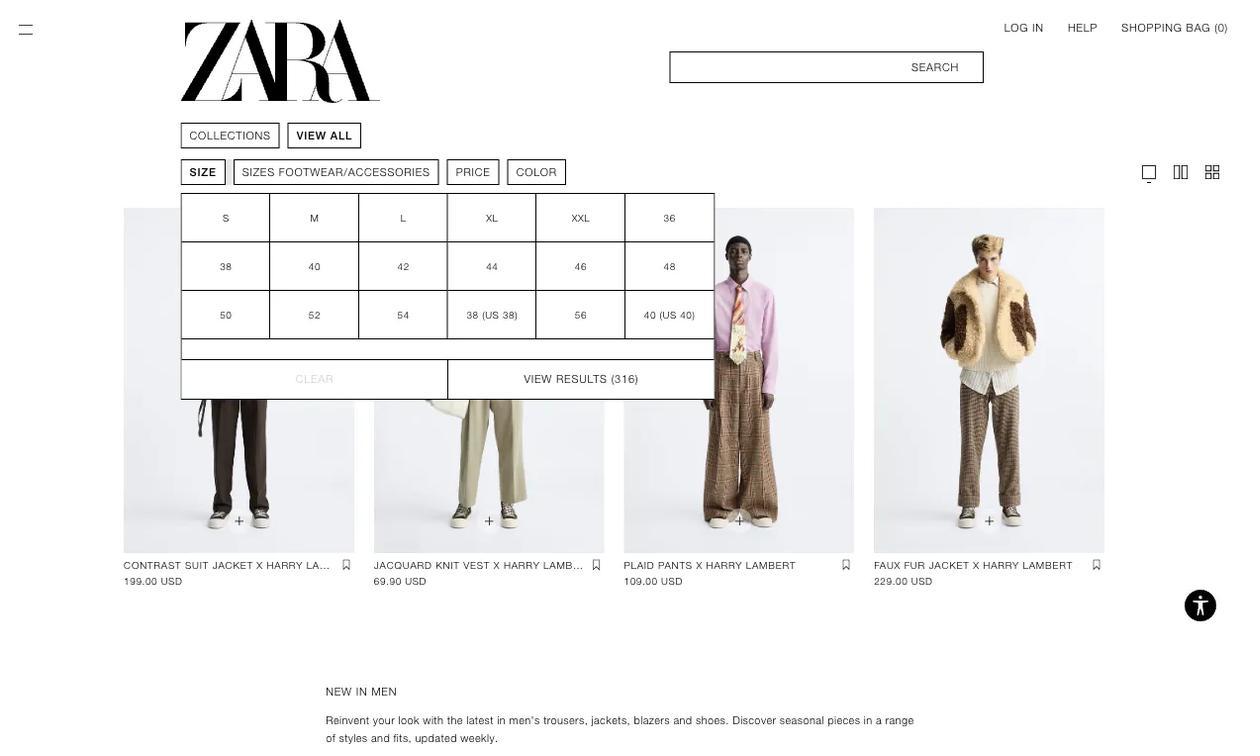 Task type: locate. For each thing, give the bounding box(es) containing it.
1 vertical spatial 40
[[644, 309, 656, 321]]

lambert inside jacquard knit vest x harry lambert link
[[544, 559, 594, 571]]

add item to wishlist image left faux
[[839, 557, 854, 573]]

view left all
[[297, 129, 327, 142]]

38)
[[503, 309, 518, 321]]

1 add item to wishlist image from the left
[[588, 557, 604, 573]]

x inside faux fur jacket x harry lambert link
[[973, 559, 980, 571]]

jacquard knit vest x harry lambert link
[[374, 557, 594, 573]]

3 x from the left
[[696, 559, 703, 571]]

image 0 of plaid pants x harry lambert from zara image
[[624, 208, 854, 554]]

add item to wishlist image
[[588, 557, 604, 573], [1089, 557, 1105, 573]]

x inside jacquard knit vest x harry lambert link
[[494, 559, 500, 571]]

40
[[309, 260, 321, 272], [644, 309, 656, 321]]

in left a
[[864, 714, 873, 727]]

price button
[[447, 159, 500, 185]]

1 horizontal spatial view
[[524, 373, 552, 386]]

usd for 69.90 usd
[[405, 575, 427, 587]]

add item to wishlist image for contrast suit jacket x harry lambert
[[338, 557, 354, 573]]

harry right fur
[[983, 559, 1020, 571]]

(us left '40)' at the top right of the page
[[660, 309, 677, 321]]

search
[[912, 61, 959, 73]]

collections link
[[190, 128, 271, 144]]

0 horizontal spatial zoom change image
[[1139, 162, 1159, 182]]

3 usd from the left
[[661, 575, 683, 587]]

x inside contrast suit jacket x harry lambert link
[[257, 559, 263, 571]]

2 horizontal spatial zoom change image
[[1203, 162, 1223, 182]]

0 horizontal spatial 38
[[220, 260, 232, 272]]

and down your
[[371, 732, 390, 744]]

1 vertical spatial and
[[371, 732, 390, 744]]

x right suit
[[257, 559, 263, 571]]

199.00
[[124, 575, 158, 587]]

x right the pants
[[696, 559, 703, 571]]

and left shoes.
[[674, 714, 692, 727]]

s
[[223, 212, 229, 224]]

harry right suit
[[267, 559, 303, 571]]

1 (us from the left
[[482, 309, 499, 321]]

4 x from the left
[[973, 559, 980, 571]]

1 harry from the left
[[267, 559, 303, 571]]

1 horizontal spatial 38
[[467, 309, 479, 321]]

view
[[297, 129, 327, 142], [524, 373, 552, 386]]

in
[[1033, 21, 1044, 34]]

2 lambert from the left
[[544, 559, 594, 571]]

jacket right suit
[[212, 559, 253, 571]]

2 add item to wishlist image from the left
[[1089, 557, 1105, 573]]

1 horizontal spatial add item to wishlist image
[[839, 557, 854, 573]]

usd
[[161, 575, 183, 587], [405, 575, 427, 587], [661, 575, 683, 587], [911, 575, 933, 587]]

0 horizontal spatial view
[[297, 129, 327, 142]]

1 horizontal spatial (us
[[660, 309, 677, 321]]

x right vest on the bottom
[[494, 559, 500, 571]]

add item to wishlist image left jacquard
[[338, 557, 354, 573]]

help link
[[1068, 20, 1098, 36]]

in left men
[[356, 686, 368, 698]]

in right the latest
[[497, 714, 506, 727]]

1 horizontal spatial in
[[497, 714, 506, 727]]

44
[[486, 260, 498, 272]]

38 up 50
[[220, 260, 232, 272]]

2 x from the left
[[494, 559, 500, 571]]

lambert inside faux fur jacket x harry lambert link
[[1023, 559, 1073, 571]]

2 usd from the left
[[405, 575, 427, 587]]

add item to wishlist image for plaid pants x harry lambert
[[839, 557, 854, 573]]

0 vertical spatial 40
[[309, 260, 321, 272]]

0 horizontal spatial in
[[356, 686, 368, 698]]

with
[[423, 714, 444, 727]]

add item to wishlist image
[[338, 557, 354, 573], [839, 557, 854, 573]]

x for faux
[[973, 559, 980, 571]]

0 horizontal spatial and
[[371, 732, 390, 744]]

faux fur jacket x harry lambert
[[874, 559, 1073, 571]]

1 horizontal spatial and
[[674, 714, 692, 727]]

harry right the pants
[[706, 559, 743, 571]]

40 left '40)' at the top right of the page
[[644, 309, 656, 321]]

sizes footwear/accessories
[[242, 166, 430, 178]]

suit
[[185, 559, 209, 571]]

jacket right fur
[[929, 559, 970, 571]]

faux fur jacket x harry lambert link
[[874, 557, 1073, 573]]

log
[[1004, 21, 1029, 34]]

1 horizontal spatial jacket
[[929, 559, 970, 571]]

image 0 of faux fur jacket x harry lambert from zara image
[[874, 208, 1105, 554]]

log in link
[[1004, 20, 1044, 36]]

view for view all
[[297, 129, 327, 142]]

x for jacquard
[[494, 559, 500, 571]]

harry for jacquard knit vest x harry lambert
[[504, 559, 540, 571]]

4 harry from the left
[[983, 559, 1020, 571]]

zara logo united states. go to homepage image
[[181, 20, 380, 103]]

usd down jacquard
[[405, 575, 427, 587]]

usd down fur
[[911, 575, 933, 587]]

of
[[326, 732, 336, 744]]

(
[[1215, 21, 1218, 34]]

40 up 52
[[309, 260, 321, 272]]

view left results
[[524, 373, 552, 386]]

1 vertical spatial 38
[[467, 309, 479, 321]]

0
[[1218, 21, 1225, 34]]

1 horizontal spatial add item to wishlist image
[[1089, 557, 1105, 573]]

usd down the pants
[[661, 575, 683, 587]]

xl
[[486, 212, 498, 224]]

m
[[310, 212, 319, 224]]

38 left 38)
[[467, 309, 479, 321]]

x
[[257, 559, 263, 571], [494, 559, 500, 571], [696, 559, 703, 571], [973, 559, 980, 571]]

in
[[356, 686, 368, 698], [497, 714, 506, 727], [864, 714, 873, 727]]

2 jacket from the left
[[929, 559, 970, 571]]

knit
[[436, 559, 460, 571]]

(316)
[[611, 373, 639, 386]]

jacket for suit
[[212, 559, 253, 571]]

usd down contrast at left
[[161, 575, 183, 587]]

blazers
[[634, 714, 670, 727]]

2 horizontal spatial in
[[864, 714, 873, 727]]

2 (us from the left
[[660, 309, 677, 321]]

2 add item to wishlist image from the left
[[839, 557, 854, 573]]

40 for 40 (us 40)
[[644, 309, 656, 321]]

latest
[[466, 714, 494, 727]]

0 horizontal spatial 40
[[309, 260, 321, 272]]

bag
[[1186, 21, 1211, 34]]

open menu image
[[16, 20, 36, 40]]

harry for contrast suit jacket x harry lambert
[[267, 559, 303, 571]]

harry right vest on the bottom
[[504, 559, 540, 571]]

0 horizontal spatial (us
[[482, 309, 499, 321]]

discover
[[733, 714, 776, 727]]

weekly.
[[461, 732, 498, 744]]

contrast suit jacket x harry lambert link
[[124, 557, 357, 573]]

1 x from the left
[[257, 559, 263, 571]]

69.90
[[374, 575, 402, 587]]

log in
[[1004, 21, 1044, 34]]

styles
[[339, 732, 368, 744]]

1 horizontal spatial 40
[[644, 309, 656, 321]]

reinvent your look with the latest in men's trousers, jackets, blazers and shoes. discover seasonal pieces in a range of styles and fits, updated weekly.
[[326, 714, 914, 744]]

1 usd from the left
[[161, 575, 183, 587]]

lambert for jacquard knit vest x harry lambert
[[544, 559, 594, 571]]

1 jacket from the left
[[212, 559, 253, 571]]

lambert inside contrast suit jacket x harry lambert link
[[307, 559, 357, 571]]

4 usd from the left
[[911, 575, 933, 587]]

x for contrast
[[257, 559, 263, 571]]

3 lambert from the left
[[746, 559, 796, 571]]

1 vertical spatial view
[[524, 373, 552, 386]]

jacket
[[212, 559, 253, 571], [929, 559, 970, 571]]

1 horizontal spatial zoom change image
[[1171, 162, 1191, 182]]

1 add item to wishlist image from the left
[[338, 557, 354, 573]]

clear
[[296, 373, 334, 386]]

plaid
[[624, 559, 655, 571]]

lambert for contrast suit jacket x harry lambert
[[307, 559, 357, 571]]

36
[[664, 212, 676, 224]]

view all
[[297, 129, 353, 142]]

footwear/accessories
[[279, 166, 430, 178]]

(us for 40
[[660, 309, 677, 321]]

2 harry from the left
[[504, 559, 540, 571]]

0 vertical spatial 38
[[220, 260, 232, 272]]

zoom change image
[[1139, 162, 1159, 182], [1171, 162, 1191, 182], [1203, 162, 1223, 182]]

0 vertical spatial view
[[297, 129, 327, 142]]

1 lambert from the left
[[307, 559, 357, 571]]

(us left 38)
[[482, 309, 499, 321]]

0 horizontal spatial jacket
[[212, 559, 253, 571]]

x right fur
[[973, 559, 980, 571]]

sizes footwear/accessories button
[[233, 159, 439, 185]]

0 horizontal spatial add item to wishlist image
[[588, 557, 604, 573]]

0 horizontal spatial add item to wishlist image
[[338, 557, 354, 573]]

4 lambert from the left
[[1023, 559, 1073, 571]]

109.00 usd
[[624, 575, 683, 587]]



Task type: describe. For each thing, give the bounding box(es) containing it.
40 for 40
[[309, 260, 321, 272]]

40 (us 40)
[[644, 309, 695, 321]]

38 (us 38)
[[467, 309, 518, 321]]

color button
[[507, 159, 566, 185]]

usd for 229.00 usd
[[911, 575, 933, 587]]

reinvent
[[326, 714, 370, 727]]

harry for faux fur jacket x harry lambert
[[983, 559, 1020, 571]]

size button
[[181, 159, 225, 185]]

trousers,
[[544, 714, 588, 727]]

plaid pants x harry lambert
[[624, 559, 796, 571]]

faux
[[874, 559, 901, 571]]

results
[[556, 373, 608, 386]]

men
[[372, 686, 397, 698]]

help
[[1068, 21, 1098, 34]]

229.00
[[874, 575, 908, 587]]

38 for 38 (us 38)
[[467, 309, 479, 321]]

price
[[456, 166, 491, 178]]

view results (316)
[[524, 373, 639, 386]]

56
[[575, 309, 587, 321]]

jackets,
[[592, 714, 631, 727]]

collections
[[190, 129, 271, 142]]

image 0 of jacquard knit vest x harry lambert from zara image
[[374, 208, 604, 554]]

shopping
[[1122, 21, 1183, 34]]

new
[[326, 686, 352, 698]]

3 zoom change image from the left
[[1203, 162, 1223, 182]]

46
[[575, 260, 587, 272]]

pants
[[658, 559, 693, 571]]

pieces
[[828, 714, 861, 727]]

all
[[330, 129, 353, 142]]

new in men
[[326, 686, 397, 698]]

(us for 38
[[482, 309, 499, 321]]

3 harry from the left
[[706, 559, 743, 571]]

view for view results (316)
[[524, 373, 552, 386]]

look
[[398, 714, 420, 727]]

sizes
[[242, 166, 275, 178]]

add item to wishlist image for jacquard knit vest x harry lambert
[[588, 557, 604, 573]]

size
[[190, 166, 217, 178]]

a
[[876, 714, 882, 727]]

2 zoom change image from the left
[[1171, 162, 1191, 182]]

0 status
[[1218, 21, 1225, 34]]

contrast suit jacket x harry lambert
[[124, 559, 357, 571]]

69.90 usd
[[374, 575, 427, 587]]

48
[[664, 260, 676, 272]]

the
[[447, 714, 463, 727]]

199.00 usd
[[124, 575, 183, 587]]

shopping bag ( 0 )
[[1122, 21, 1228, 34]]

42
[[397, 260, 410, 272]]

usd for 199.00 usd
[[161, 575, 183, 587]]

range
[[886, 714, 914, 727]]

x inside plaid pants x harry lambert link
[[696, 559, 703, 571]]

)
[[1225, 21, 1228, 34]]

40)
[[680, 309, 695, 321]]

clear button
[[182, 359, 448, 399]]

add item to wishlist image for faux fur jacket x harry lambert
[[1089, 557, 1105, 573]]

jacquard knit vest x harry lambert
[[374, 559, 594, 571]]

229.00 usd
[[874, 575, 933, 587]]

plaid pants x harry lambert link
[[624, 557, 796, 573]]

lambert for faux fur jacket x harry lambert
[[1023, 559, 1073, 571]]

1 zoom change image from the left
[[1139, 162, 1159, 182]]

shoes.
[[696, 714, 729, 727]]

vest
[[464, 559, 490, 571]]

search link
[[670, 51, 984, 83]]

Product search search field
[[670, 51, 984, 83]]

view all link
[[297, 128, 353, 144]]

lambert inside plaid pants x harry lambert link
[[746, 559, 796, 571]]

xxl
[[572, 212, 590, 224]]

usd for 109.00 usd
[[661, 575, 683, 587]]

contrast
[[124, 559, 182, 571]]

fur
[[904, 559, 926, 571]]

54
[[397, 309, 410, 321]]

52
[[309, 309, 321, 321]]

fits,
[[394, 732, 412, 744]]

your
[[373, 714, 395, 727]]

jacket for fur
[[929, 559, 970, 571]]

men's
[[509, 714, 540, 727]]

image 0 of contrast suit jacket x harry lambert from zara image
[[124, 208, 354, 554]]

0 vertical spatial and
[[674, 714, 692, 727]]

38 for 38
[[220, 260, 232, 272]]

color
[[516, 166, 557, 178]]

seasonal
[[780, 714, 824, 727]]

accessibility image
[[1181, 586, 1221, 626]]

109.00
[[624, 575, 658, 587]]

updated
[[415, 732, 457, 744]]

jacquard
[[374, 559, 432, 571]]

50
[[220, 309, 232, 321]]

l
[[401, 212, 407, 224]]



Task type: vqa. For each thing, say whether or not it's contained in the screenshot.


